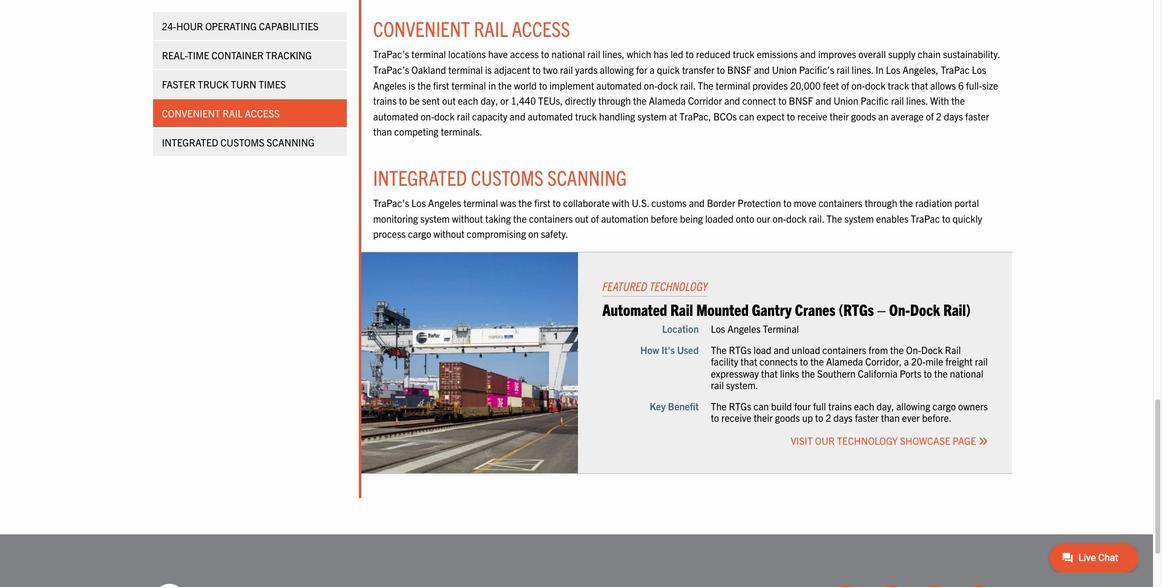 Task type: vqa. For each thing, say whether or not it's contained in the screenshot.
rightmost 1178
no



Task type: locate. For each thing, give the bounding box(es) containing it.
dock inside the trapac's los angeles terminal was the first to collaborate with u.s. customs and border protection to move containers through the radiation portal monitoring system without taking the containers out of automation before being loaded onto our on-dock rail. the system enables trapac to quickly process cargo without compromising on safety.
[[786, 212, 807, 224]]

dock down move
[[786, 212, 807, 224]]

rail right freight at the bottom right
[[975, 356, 988, 368]]

goods down 'pacific'
[[851, 110, 876, 122]]

trapac inside "trapac's terminal locations have access to national rail lines, which has led to reduced truck emissions and improves overall supply chain sustainability. trapac's oakland terminal is adjacent to two rail yards allowing for a quick transfer to bnsf and union pacific's rail lines. in los angeles, trapac los angeles is the first terminal in the world to implement automated on-dock rail. the terminal provides 20,000 feet of on-dock track that allows 6 full-size trains to be sent out each day, or 1,440 teus, directly through the alameda corridor and connect to bnsf and union pacific rail lines. with the automated on-dock rail capacity and automated truck handling system at trapac, bcos can expect to receive their goods an average of 2 days faster than competing terminals."
[[941, 64, 970, 76]]

trains inside the rtgs can build four full trains each day, allowing cargo owners to receive their goods up to 2 days faster than ever before.
[[828, 400, 852, 412]]

angeles
[[373, 79, 406, 91], [428, 197, 461, 209], [728, 323, 761, 335]]

convenient up oakland
[[373, 15, 470, 41]]

without left compromising
[[434, 228, 465, 240]]

which
[[627, 48, 652, 60]]

rail.
[[680, 79, 696, 91], [809, 212, 824, 224]]

faster
[[965, 110, 989, 122], [855, 412, 879, 424]]

0 horizontal spatial allowing
[[600, 64, 634, 76]]

provides
[[753, 79, 788, 91]]

1 vertical spatial than
[[881, 412, 900, 424]]

u.s.
[[632, 197, 649, 209]]

rail down faster truck turn times
[[223, 107, 243, 119]]

on- up ports
[[906, 344, 921, 356]]

1 vertical spatial each
[[854, 400, 875, 412]]

receive inside the rtgs can build four full trains each day, allowing cargo owners to receive their goods up to 2 days faster than ever before.
[[721, 412, 752, 424]]

1 vertical spatial convenient rail access
[[162, 107, 280, 119]]

1 vertical spatial through
[[865, 197, 897, 209]]

1 vertical spatial allowing
[[897, 400, 931, 412]]

and
[[800, 48, 816, 60], [754, 64, 770, 76], [724, 94, 740, 107], [816, 94, 831, 107], [510, 110, 526, 122], [689, 197, 705, 209], [774, 344, 790, 356]]

1 trapac's from the top
[[373, 48, 409, 60]]

integrated down competing
[[373, 164, 467, 190]]

day, inside the rtgs can build four full trains each day, allowing cargo owners to receive their goods up to 2 days faster than ever before.
[[877, 400, 894, 412]]

0 vertical spatial truck
[[733, 48, 755, 60]]

2 vertical spatial of
[[591, 212, 599, 224]]

on- inside the rtgs load and unload containers from the on-dock rail facility that connects to the alameda corridor, a 20-mile freight rail expressway that links the southern california ports to the national rail system.
[[906, 344, 921, 356]]

the
[[698, 79, 714, 91], [827, 212, 842, 224], [711, 344, 727, 356], [711, 400, 727, 412]]

access inside 'link'
[[245, 107, 280, 119]]

angeles,
[[903, 64, 939, 76]]

to right expect
[[787, 110, 795, 122]]

rtgs for can
[[729, 400, 752, 412]]

trapac up 6
[[941, 64, 970, 76]]

trapac's inside the trapac's los angeles terminal was the first to collaborate with u.s. customs and border protection to move containers through the radiation portal monitoring system without taking the containers out of automation before being loaded onto our on-dock rail. the system enables trapac to quickly process cargo without compromising on safety.
[[373, 197, 409, 209]]

with
[[612, 197, 630, 209]]

rail up 'location'
[[671, 299, 693, 319]]

receive
[[798, 110, 828, 122], [721, 412, 752, 424]]

integrated customs scanning
[[162, 136, 315, 148], [373, 164, 627, 190]]

cargo down monitoring
[[408, 228, 431, 240]]

the up corridor
[[698, 79, 714, 91]]

0 vertical spatial first
[[433, 79, 449, 91]]

1 horizontal spatial through
[[865, 197, 897, 209]]

than left ever
[[881, 412, 900, 424]]

expect
[[757, 110, 785, 122]]

rail. inside "trapac's terminal locations have access to national rail lines, which has led to reduced truck emissions and improves overall supply chain sustainability. trapac's oakland terminal is adjacent to two rail yards allowing for a quick transfer to bnsf and union pacific's rail lines. in los angeles, trapac los angeles is the first terminal in the world to implement automated on-dock rail. the terminal provides 20,000 feet of on-dock track that allows 6 full-size trains to be sent out each day, or 1,440 teus, directly through the alameda corridor and connect to bnsf and union pacific rail lines. with the automated on-dock rail capacity and automated truck handling system at trapac, bcos can expect to receive their goods an average of 2 days faster than competing terminals."
[[680, 79, 696, 91]]

1 horizontal spatial customs
[[471, 164, 544, 190]]

and inside the trapac's los angeles terminal was the first to collaborate with u.s. customs and border protection to move containers through the radiation portal monitoring system without taking the containers out of automation before being loaded onto our on-dock rail. the system enables trapac to quickly process cargo without compromising on safety.
[[689, 197, 705, 209]]

rail right mile on the right bottom of page
[[945, 344, 961, 356]]

key benefit
[[650, 400, 699, 412]]

on- down sent
[[421, 110, 434, 122]]

dock left rail)
[[910, 299, 940, 319]]

terminal up taking
[[464, 197, 498, 209]]

2 rtgs from the top
[[729, 400, 752, 412]]

0 vertical spatial integrated customs scanning
[[162, 136, 315, 148]]

1 vertical spatial can
[[754, 400, 769, 412]]

build
[[771, 400, 792, 412]]

0 vertical spatial goods
[[851, 110, 876, 122]]

0 vertical spatial cargo
[[408, 228, 431, 240]]

each up capacity
[[458, 94, 478, 107]]

containers up the "southern"
[[823, 344, 867, 356]]

1,440
[[511, 94, 536, 107]]

0 horizontal spatial scanning
[[267, 136, 315, 148]]

customs down convenient rail access 'link'
[[221, 136, 264, 148]]

the left enables at the top right of page
[[827, 212, 842, 224]]

los angeles terminal
[[711, 323, 799, 335]]

terminal up connect
[[716, 79, 750, 91]]

national
[[552, 48, 585, 60], [950, 367, 984, 379]]

that down 'angeles,'
[[912, 79, 928, 91]]

can inside "trapac's terminal locations have access to national rail lines, which has led to reduced truck emissions and improves overall supply chain sustainability. trapac's oakland terminal is adjacent to two rail yards allowing for a quick transfer to bnsf and union pacific's rail lines. in los angeles, trapac los angeles is the first terminal in the world to implement automated on-dock rail. the terminal provides 20,000 feet of on-dock track that allows 6 full-size trains to be sent out each day, or 1,440 teus, directly through the alameda corridor and connect to bnsf and union pacific rail lines. with the automated on-dock rail capacity and automated truck handling system at trapac, bcos can expect to receive their goods an average of 2 days faster than competing terminals."
[[739, 110, 755, 122]]

1 vertical spatial days
[[834, 412, 853, 424]]

trapac
[[941, 64, 970, 76], [911, 212, 940, 224]]

of down the with at the top right
[[926, 110, 934, 122]]

technology down the rtgs can build four full trains each day, allowing cargo owners to receive their goods up to 2 days faster than ever before.
[[837, 435, 898, 447]]

trapac's for integrated customs scanning
[[373, 197, 409, 209]]

their inside the rtgs can build four full trains each day, allowing cargo owners to receive their goods up to 2 days faster than ever before.
[[754, 412, 773, 424]]

1 vertical spatial access
[[245, 107, 280, 119]]

system inside "trapac's terminal locations have access to national rail lines, which has led to reduced truck emissions and improves overall supply chain sustainability. trapac's oakland terminal is adjacent to two rail yards allowing for a quick transfer to bnsf and union pacific's rail lines. in los angeles, trapac los angeles is the first terminal in the world to implement automated on-dock rail. the terminal provides 20,000 feet of on-dock track that allows 6 full-size trains to be sent out each day, or 1,440 teus, directly through the alameda corridor and connect to bnsf and union pacific rail lines. with the automated on-dock rail capacity and automated truck handling system at trapac, bcos can expect to receive their goods an average of 2 days faster than competing terminals."
[[638, 110, 667, 122]]

of right feet
[[841, 79, 849, 91]]

on- up 'pacific'
[[852, 79, 865, 91]]

union down feet
[[834, 94, 859, 107]]

oakland
[[412, 64, 446, 76]]

system left enables at the top right of page
[[845, 212, 874, 224]]

rail right two
[[560, 64, 573, 76]]

2 right 'up'
[[826, 412, 831, 424]]

trapac's los angeles terminal was the first to collaborate with u.s. customs and border protection to move containers through the radiation portal monitoring system without taking the containers out of automation before being loaded onto our on-dock rail. the system enables trapac to quickly process cargo without compromising on safety.
[[373, 197, 982, 240]]

receive down 20,000
[[798, 110, 828, 122]]

technology
[[650, 278, 708, 294], [837, 435, 898, 447]]

goods left 'up'
[[775, 412, 800, 424]]

dock
[[658, 79, 678, 91], [865, 79, 886, 91], [434, 110, 455, 122], [786, 212, 807, 224]]

teus,
[[538, 94, 563, 107]]

rail inside the featured technology automated rail mounted gantry cranes (rtgs – on-dock rail)
[[671, 299, 693, 319]]

corporate image
[[153, 583, 244, 587]]

1 vertical spatial technology
[[837, 435, 898, 447]]

of inside the trapac's los angeles terminal was the first to collaborate with u.s. customs and border protection to move containers through the radiation portal monitoring system without taking the containers out of automation before being loaded onto our on-dock rail. the system enables trapac to quickly process cargo without compromising on safety.
[[591, 212, 599, 224]]

visit our technology showcase page link
[[791, 435, 988, 447]]

0 horizontal spatial days
[[834, 412, 853, 424]]

0 vertical spatial scanning
[[267, 136, 315, 148]]

rail down "facility"
[[711, 379, 724, 391]]

how
[[641, 344, 659, 356]]

first up on
[[534, 197, 551, 209]]

reduced
[[696, 48, 731, 60]]

footer
[[0, 535, 1153, 587]]

can down connect
[[739, 110, 755, 122]]

0 horizontal spatial integrated customs scanning
[[162, 136, 315, 148]]

and right 'load'
[[774, 344, 790, 356]]

to right benefit
[[711, 412, 719, 424]]

0 horizontal spatial trapac
[[911, 212, 940, 224]]

0 vertical spatial alameda
[[649, 94, 686, 107]]

locations
[[448, 48, 486, 60]]

move
[[794, 197, 817, 209]]

dock
[[910, 299, 940, 319], [921, 344, 943, 356]]

3 trapac's from the top
[[373, 197, 409, 209]]

capabilities
[[259, 20, 319, 32]]

0 vertical spatial lines.
[[852, 64, 874, 76]]

terminal up oakland
[[412, 48, 446, 60]]

chain
[[918, 48, 941, 60]]

0 horizontal spatial each
[[458, 94, 478, 107]]

that up the system.
[[741, 356, 757, 368]]

1 vertical spatial bnsf
[[789, 94, 813, 107]]

1 vertical spatial 2
[[826, 412, 831, 424]]

2 horizontal spatial of
[[926, 110, 934, 122]]

the up expressway
[[711, 344, 727, 356]]

system left at
[[638, 110, 667, 122]]

0 vertical spatial rtgs
[[729, 344, 752, 356]]

faster inside the rtgs can build four full trains each day, allowing cargo owners to receive their goods up to 2 days faster than ever before.
[[855, 412, 879, 424]]

1 horizontal spatial access
[[512, 15, 570, 41]]

0 horizontal spatial of
[[591, 212, 599, 224]]

1 vertical spatial truck
[[575, 110, 597, 122]]

1 horizontal spatial angeles
[[428, 197, 461, 209]]

lines,
[[603, 48, 625, 60]]

convenient down faster
[[162, 107, 220, 119]]

out right sent
[[442, 94, 456, 107]]

border
[[707, 197, 736, 209]]

adjacent
[[494, 64, 530, 76]]

from
[[869, 344, 888, 356]]

1 vertical spatial angeles
[[428, 197, 461, 209]]

than left competing
[[373, 125, 392, 138]]

2 vertical spatial containers
[[823, 344, 867, 356]]

1 horizontal spatial lines.
[[906, 94, 928, 107]]

alameda left the from
[[826, 356, 863, 368]]

bnsf
[[727, 64, 752, 76], [789, 94, 813, 107]]

1 horizontal spatial faster
[[965, 110, 989, 122]]

and up being
[[689, 197, 705, 209]]

truck
[[198, 78, 229, 90]]

key
[[650, 400, 666, 412]]

sent
[[422, 94, 440, 107]]

a inside the rtgs load and unload containers from the on-dock rail facility that connects to the alameda corridor, a 20-mile freight rail expressway that links the southern california ports to the national rail system.
[[904, 356, 909, 368]]

1 horizontal spatial technology
[[837, 435, 898, 447]]

each down the california
[[854, 400, 875, 412]]

the
[[417, 79, 431, 91], [498, 79, 512, 91], [633, 94, 647, 107], [952, 94, 965, 107], [519, 197, 532, 209], [900, 197, 913, 209], [513, 212, 527, 224], [890, 344, 904, 356], [811, 356, 824, 368], [802, 367, 815, 379], [934, 367, 948, 379]]

0 vertical spatial convenient
[[373, 15, 470, 41]]

0 vertical spatial on-
[[889, 299, 910, 319]]

integrated inside 'link'
[[162, 136, 218, 148]]

national up the owners
[[950, 367, 984, 379]]

0 vertical spatial technology
[[650, 278, 708, 294]]

1 vertical spatial without
[[434, 228, 465, 240]]

to up two
[[541, 48, 549, 60]]

faster up visit our technology showcase page
[[855, 412, 879, 424]]

through up 'handling'
[[598, 94, 631, 107]]

1 vertical spatial trains
[[828, 400, 852, 412]]

1 horizontal spatial integrated customs scanning
[[373, 164, 627, 190]]

0 horizontal spatial faster
[[855, 412, 879, 424]]

0 vertical spatial trains
[[373, 94, 397, 107]]

0 vertical spatial angeles
[[373, 79, 406, 91]]

1 horizontal spatial rail.
[[809, 212, 824, 224]]

to right 'up'
[[815, 412, 824, 424]]

1 rtgs from the top
[[729, 344, 752, 356]]

1 vertical spatial cargo
[[933, 400, 956, 412]]

los down the "mounted"
[[711, 323, 725, 335]]

0 vertical spatial can
[[739, 110, 755, 122]]

technology up 'location'
[[650, 278, 708, 294]]

showcase
[[900, 435, 951, 447]]

1 vertical spatial scanning
[[548, 164, 627, 190]]

1 vertical spatial alameda
[[826, 356, 863, 368]]

truck right reduced
[[733, 48, 755, 60]]

lines. left in
[[852, 64, 874, 76]]

1 horizontal spatial than
[[881, 412, 900, 424]]

cargo inside the rtgs can build four full trains each day, allowing cargo owners to receive their goods up to 2 days faster than ever before.
[[933, 400, 956, 412]]

1 vertical spatial containers
[[529, 212, 573, 224]]

0 vertical spatial day,
[[481, 94, 498, 107]]

customs
[[221, 136, 264, 148], [471, 164, 544, 190]]

through
[[598, 94, 631, 107], [865, 197, 897, 209]]

without left taking
[[452, 212, 483, 224]]

is up be
[[409, 79, 415, 91]]

featured technology automated rail mounted gantry cranes (rtgs – on-dock rail)
[[602, 278, 971, 319]]

truck down directly on the top
[[575, 110, 597, 122]]

1 horizontal spatial scanning
[[548, 164, 627, 190]]

2 horizontal spatial angeles
[[728, 323, 761, 335]]

than inside the rtgs can build four full trains each day, allowing cargo owners to receive their goods up to 2 days faster than ever before.
[[881, 412, 900, 424]]

to down radiation
[[942, 212, 950, 224]]

trains left be
[[373, 94, 397, 107]]

2 down the with at the top right
[[936, 110, 942, 122]]

2 vertical spatial trapac's
[[373, 197, 409, 209]]

containers up the safety.
[[529, 212, 573, 224]]

on-
[[889, 299, 910, 319], [906, 344, 921, 356]]

average
[[891, 110, 924, 122]]

convenient rail access down faster truck turn times
[[162, 107, 280, 119]]

improves
[[818, 48, 856, 60]]

0 horizontal spatial convenient rail access
[[162, 107, 280, 119]]

their
[[830, 110, 849, 122], [754, 412, 773, 424]]

1 vertical spatial day,
[[877, 400, 894, 412]]

1 horizontal spatial goods
[[851, 110, 876, 122]]

0 horizontal spatial receive
[[721, 412, 752, 424]]

0 vertical spatial dock
[[910, 299, 940, 319]]

load
[[754, 344, 772, 356]]

first inside the trapac's los angeles terminal was the first to collaborate with u.s. customs and border protection to move containers through the radiation portal monitoring system without taking the containers out of automation before being loaded onto our on-dock rail. the system enables trapac to quickly process cargo without compromising on safety.
[[534, 197, 551, 209]]

their down feet
[[830, 110, 849, 122]]

rtgs inside the rtgs can build four full trains each day, allowing cargo owners to receive their goods up to 2 days faster than ever before.
[[729, 400, 752, 412]]

can inside the rtgs can build four full trains each day, allowing cargo owners to receive their goods up to 2 days faster than ever before.
[[754, 400, 769, 412]]

first
[[433, 79, 449, 91], [534, 197, 551, 209]]

dock inside the rtgs load and unload containers from the on-dock rail facility that connects to the alameda corridor, a 20-mile freight rail expressway that links the southern california ports to the national rail system.
[[921, 344, 943, 356]]

los
[[886, 64, 901, 76], [972, 64, 987, 76], [412, 197, 426, 209], [711, 323, 725, 335]]

containers
[[819, 197, 863, 209], [529, 212, 573, 224], [823, 344, 867, 356]]

0 horizontal spatial integrated
[[162, 136, 218, 148]]

days down the with at the top right
[[944, 110, 963, 122]]

the rtgs can build four full trains each day, allowing cargo owners to receive their goods up to 2 days faster than ever before.
[[711, 400, 988, 424]]

dock inside the featured technology automated rail mounted gantry cranes (rtgs – on-dock rail)
[[910, 299, 940, 319]]

0 vertical spatial is
[[485, 64, 492, 76]]

on- right our
[[773, 212, 786, 224]]

2 inside "trapac's terminal locations have access to national rail lines, which has led to reduced truck emissions and improves overall supply chain sustainability. trapac's oakland terminal is adjacent to two rail yards allowing for a quick transfer to bnsf and union pacific's rail lines. in los angeles, trapac los angeles is the first terminal in the world to implement automated on-dock rail. the terminal provides 20,000 feet of on-dock track that allows 6 full-size trains to be sent out each day, or 1,440 teus, directly through the alameda corridor and connect to bnsf and union pacific rail lines. with the automated on-dock rail capacity and automated truck handling system at trapac, bcos can expect to receive their goods an average of 2 days faster than competing terminals."
[[936, 110, 942, 122]]

that inside "trapac's terminal locations have access to national rail lines, which has led to reduced truck emissions and improves overall supply chain sustainability. trapac's oakland terminal is adjacent to two rail yards allowing for a quick transfer to bnsf and union pacific's rail lines. in los angeles, trapac los angeles is the first terminal in the world to implement automated on-dock rail. the terminal provides 20,000 feet of on-dock track that allows 6 full-size trains to be sent out each day, or 1,440 teus, directly through the alameda corridor and connect to bnsf and union pacific rail lines. with the automated on-dock rail capacity and automated truck handling system at trapac, bcos can expect to receive their goods an average of 2 days faster than competing terminals."
[[912, 79, 928, 91]]

0 horizontal spatial access
[[245, 107, 280, 119]]

used
[[677, 344, 699, 356]]

1 vertical spatial first
[[534, 197, 551, 209]]

1 vertical spatial integrated customs scanning
[[373, 164, 627, 190]]

out down collaborate
[[575, 212, 589, 224]]

0 vertical spatial trapac's
[[373, 48, 409, 60]]

0 vertical spatial receive
[[798, 110, 828, 122]]

cargo
[[408, 228, 431, 240], [933, 400, 956, 412]]

each
[[458, 94, 478, 107], [854, 400, 875, 412]]

alameda inside "trapac's terminal locations have access to national rail lines, which has led to reduced truck emissions and improves overall supply chain sustainability. trapac's oakland terminal is adjacent to two rail yards allowing for a quick transfer to bnsf and union pacific's rail lines. in los angeles, trapac los angeles is the first terminal in the world to implement automated on-dock rail. the terminal provides 20,000 feet of on-dock track that allows 6 full-size trains to be sent out each day, or 1,440 teus, directly through the alameda corridor and connect to bnsf and union pacific rail lines. with the automated on-dock rail capacity and automated truck handling system at trapac, bcos can expect to receive their goods an average of 2 days faster than competing terminals."
[[649, 94, 686, 107]]

integrated down faster
[[162, 136, 218, 148]]

trapac's for convenient rail access
[[373, 48, 409, 60]]

that
[[912, 79, 928, 91], [741, 356, 757, 368], [761, 367, 778, 379]]

corridor,
[[865, 356, 902, 368]]

scanning down convenient rail access 'link'
[[267, 136, 315, 148]]

0 horizontal spatial first
[[433, 79, 449, 91]]

angeles inside "trapac's terminal locations have access to national rail lines, which has led to reduced truck emissions and improves overall supply chain sustainability. trapac's oakland terminal is adjacent to two rail yards allowing for a quick transfer to bnsf and union pacific's rail lines. in los angeles, trapac los angeles is the first terminal in the world to implement automated on-dock rail. the terminal provides 20,000 feet of on-dock track that allows 6 full-size trains to be sent out each day, or 1,440 teus, directly through the alameda corridor and connect to bnsf and union pacific rail lines. with the automated on-dock rail capacity and automated truck handling system at trapac, bcos can expect to receive their goods an average of 2 days faster than competing terminals."
[[373, 79, 406, 91]]

2 trapac's from the top
[[373, 64, 409, 76]]

can left "build"
[[754, 400, 769, 412]]

0 horizontal spatial truck
[[575, 110, 597, 122]]

solid image
[[979, 437, 988, 446]]

truck
[[733, 48, 755, 60], [575, 110, 597, 122]]

cargo left the owners
[[933, 400, 956, 412]]

1 horizontal spatial allowing
[[897, 400, 931, 412]]

integrated
[[162, 136, 218, 148], [373, 164, 467, 190]]

lines.
[[852, 64, 874, 76], [906, 94, 928, 107]]

rail. down transfer
[[680, 79, 696, 91]]

rail down improves
[[837, 64, 850, 76]]

convenient rail access up locations
[[373, 15, 570, 41]]

0 vertical spatial their
[[830, 110, 849, 122]]

of down collaborate
[[591, 212, 599, 224]]

on- right –
[[889, 299, 910, 319]]

0 vertical spatial out
[[442, 94, 456, 107]]

supply
[[888, 48, 916, 60]]

1 horizontal spatial each
[[854, 400, 875, 412]]

0 vertical spatial trapac
[[941, 64, 970, 76]]

0 horizontal spatial out
[[442, 94, 456, 107]]

1 horizontal spatial days
[[944, 110, 963, 122]]

0 horizontal spatial through
[[598, 94, 631, 107]]

our
[[815, 435, 835, 447]]

0 horizontal spatial convenient
[[162, 107, 220, 119]]

1 horizontal spatial of
[[841, 79, 849, 91]]

0 horizontal spatial lines.
[[852, 64, 874, 76]]

1 horizontal spatial union
[[834, 94, 859, 107]]

directly
[[565, 94, 596, 107]]

through up enables at the top right of page
[[865, 197, 897, 209]]

1 vertical spatial national
[[950, 367, 984, 379]]

their inside "trapac's terminal locations have access to national rail lines, which has led to reduced truck emissions and improves overall supply chain sustainability. trapac's oakland terminal is adjacent to two rail yards allowing for a quick transfer to bnsf and union pacific's rail lines. in los angeles, trapac los angeles is the first terminal in the world to implement automated on-dock rail. the terminal provides 20,000 feet of on-dock track that allows 6 full-size trains to be sent out each day, or 1,440 teus, directly through the alameda corridor and connect to bnsf and union pacific rail lines. with the automated on-dock rail capacity and automated truck handling system at trapac, bcos can expect to receive their goods an average of 2 days faster than competing terminals."
[[830, 110, 849, 122]]

1 horizontal spatial 2
[[936, 110, 942, 122]]

than inside "trapac's terminal locations have access to national rail lines, which has led to reduced truck emissions and improves overall supply chain sustainability. trapac's oakland terminal is adjacent to two rail yards allowing for a quick transfer to bnsf and union pacific's rail lines. in los angeles, trapac los angeles is the first terminal in the world to implement automated on-dock rail. the terminal provides 20,000 feet of on-dock track that allows 6 full-size trains to be sent out each day, or 1,440 teus, directly through the alameda corridor and connect to bnsf and union pacific rail lines. with the automated on-dock rail capacity and automated truck handling system at trapac, bcos can expect to receive their goods an average of 2 days faster than competing terminals."
[[373, 125, 392, 138]]

automated
[[597, 79, 642, 91], [373, 110, 418, 122], [528, 110, 573, 122]]

integrated customs scanning up was
[[373, 164, 627, 190]]

is
[[485, 64, 492, 76], [409, 79, 415, 91]]

rail. inside the trapac's los angeles terminal was the first to collaborate with u.s. customs and border protection to move containers through the radiation portal monitoring system without taking the containers out of automation before being loaded onto our on-dock rail. the system enables trapac to quickly process cargo without compromising on safety.
[[809, 212, 824, 224]]

taking
[[485, 212, 511, 224]]

rail
[[587, 48, 600, 60], [560, 64, 573, 76], [837, 64, 850, 76], [891, 94, 904, 107], [457, 110, 470, 122], [975, 356, 988, 368], [711, 379, 724, 391]]

a left the 20-
[[904, 356, 909, 368]]

days inside "trapac's terminal locations have access to national rail lines, which has led to reduced truck emissions and improves overall supply chain sustainability. trapac's oakland terminal is adjacent to two rail yards allowing for a quick transfer to bnsf and union pacific's rail lines. in los angeles, trapac los angeles is the first terminal in the world to implement automated on-dock rail. the terminal provides 20,000 feet of on-dock track that allows 6 full-size trains to be sent out each day, or 1,440 teus, directly through the alameda corridor and connect to bnsf and union pacific rail lines. with the automated on-dock rail capacity and automated truck handling system at trapac, bcos can expect to receive their goods an average of 2 days faster than competing terminals."
[[944, 110, 963, 122]]

system
[[638, 110, 667, 122], [420, 212, 450, 224], [845, 212, 874, 224]]

scanning up collaborate
[[548, 164, 627, 190]]

1 horizontal spatial cargo
[[933, 400, 956, 412]]

0 vertical spatial days
[[944, 110, 963, 122]]

rail. down move
[[809, 212, 824, 224]]

facility
[[711, 356, 739, 368]]

allowing
[[600, 64, 634, 76], [897, 400, 931, 412]]

1 horizontal spatial day,
[[877, 400, 894, 412]]

rtgs inside the rtgs load and unload containers from the on-dock rail facility that connects to the alameda corridor, a 20-mile freight rail expressway that links the southern california ports to the national rail system.
[[729, 344, 752, 356]]

featured
[[602, 278, 647, 294]]

customs up was
[[471, 164, 544, 190]]

first up sent
[[433, 79, 449, 91]]

(rtgs
[[839, 299, 874, 319]]

their down the system.
[[754, 412, 773, 424]]

0 vertical spatial than
[[373, 125, 392, 138]]

the rtgs load and unload containers from the on-dock rail facility that connects to the alameda corridor, a 20-mile freight rail expressway that links the southern california ports to the national rail system.
[[711, 344, 988, 391]]

national inside "trapac's terminal locations have access to national rail lines, which has led to reduced truck emissions and improves overall supply chain sustainability. trapac's oakland terminal is adjacent to two rail yards allowing for a quick transfer to bnsf and union pacific's rail lines. in los angeles, trapac los angeles is the first terminal in the world to implement automated on-dock rail. the terminal provides 20,000 feet of on-dock track that allows 6 full-size trains to be sent out each day, or 1,440 teus, directly through the alameda corridor and connect to bnsf and union pacific rail lines. with the automated on-dock rail capacity and automated truck handling system at trapac, bcos can expect to receive their goods an average of 2 days faster than competing terminals."
[[552, 48, 585, 60]]

emissions
[[757, 48, 798, 60]]

rtgs down the system.
[[729, 400, 752, 412]]

integrated customs scanning down convenient rail access 'link'
[[162, 136, 315, 148]]

on-
[[644, 79, 658, 91], [852, 79, 865, 91], [421, 110, 434, 122], [773, 212, 786, 224]]

trapac inside the trapac's los angeles terminal was the first to collaborate with u.s. customs and border protection to move containers through the radiation portal monitoring system without taking the containers out of automation before being loaded onto our on-dock rail. the system enables trapac to quickly process cargo without compromising on safety.
[[911, 212, 940, 224]]

handling
[[599, 110, 635, 122]]

1 vertical spatial receive
[[721, 412, 752, 424]]

scanning
[[267, 136, 315, 148], [548, 164, 627, 190]]



Task type: describe. For each thing, give the bounding box(es) containing it.
connect
[[742, 94, 776, 107]]

real-time container tracking link
[[153, 41, 347, 69]]

to right links
[[800, 356, 808, 368]]

sustainability.
[[943, 48, 1000, 60]]

angeles inside the trapac's los angeles terminal was the first to collaborate with u.s. customs and border protection to move containers through the radiation portal monitoring system without taking the containers out of automation before being loaded onto our on-dock rail. the system enables trapac to quickly process cargo without compromising on safety.
[[428, 197, 461, 209]]

process
[[373, 228, 406, 240]]

to right ports
[[924, 367, 932, 379]]

terminal inside the trapac's los angeles terminal was the first to collaborate with u.s. customs and border protection to move containers through the radiation portal monitoring system without taking the containers out of automation before being loaded onto our on-dock rail. the system enables trapac to quickly process cargo without compromising on safety.
[[464, 197, 498, 209]]

yards
[[575, 64, 598, 76]]

a inside "trapac's terminal locations have access to national rail lines, which has led to reduced truck emissions and improves overall supply chain sustainability. trapac's oakland terminal is adjacent to two rail yards allowing for a quick transfer to bnsf and union pacific's rail lines. in los angeles, trapac los angeles is the first terminal in the world to implement automated on-dock rail. the terminal provides 20,000 feet of on-dock track that allows 6 full-size trains to be sent out each day, or 1,440 teus, directly through the alameda corridor and connect to bnsf and union pacific rail lines. with the automated on-dock rail capacity and automated truck handling system at trapac, bcos can expect to receive their goods an average of 2 days faster than competing terminals."
[[650, 64, 655, 76]]

terminal left in
[[452, 79, 486, 91]]

integrated customs scanning inside integrated customs scanning 'link'
[[162, 136, 315, 148]]

trains inside "trapac's terminal locations have access to national rail lines, which has led to reduced truck emissions and improves overall supply chain sustainability. trapac's oakland terminal is adjacent to two rail yards allowing for a quick transfer to bnsf and union pacific's rail lines. in los angeles, trapac los angeles is the first terminal in the world to implement automated on-dock rail. the terminal provides 20,000 feet of on-dock track that allows 6 full-size trains to be sent out each day, or 1,440 teus, directly through the alameda corridor and connect to bnsf and union pacific rail lines. with the automated on-dock rail capacity and automated truck handling system at trapac, bcos can expect to receive their goods an average of 2 days faster than competing terminals."
[[373, 94, 397, 107]]

automation
[[601, 212, 649, 224]]

dock up 'pacific'
[[865, 79, 886, 91]]

1 vertical spatial of
[[926, 110, 934, 122]]

20-
[[911, 356, 926, 368]]

connects
[[760, 356, 798, 368]]

rail inside 'link'
[[223, 107, 243, 119]]

safety.
[[541, 228, 568, 240]]

to up expect
[[779, 94, 787, 107]]

monitoring
[[373, 212, 418, 224]]

to right led at the right top
[[686, 48, 694, 60]]

quick
[[657, 64, 680, 76]]

southern
[[817, 367, 856, 379]]

convenient rail access inside convenient rail access 'link'
[[162, 107, 280, 119]]

and up provides
[[754, 64, 770, 76]]

customs
[[651, 197, 687, 209]]

and up pacific's
[[800, 48, 816, 60]]

was
[[500, 197, 516, 209]]

on
[[528, 228, 539, 240]]

the inside the trapac's los angeles terminal was the first to collaborate with u.s. customs and border protection to move containers through the radiation portal monitoring system without taking the containers out of automation before being loaded onto our on-dock rail. the system enables trapac to quickly process cargo without compromising on safety.
[[827, 212, 842, 224]]

ever
[[902, 412, 920, 424]]

terminals.
[[441, 125, 483, 138]]

to left be
[[399, 94, 407, 107]]

to left collaborate
[[553, 197, 561, 209]]

goods inside the rtgs can build four full trains each day, allowing cargo owners to receive their goods up to 2 days faster than ever before.
[[775, 412, 800, 424]]

or
[[500, 94, 509, 107]]

four
[[794, 400, 811, 412]]

be
[[409, 94, 420, 107]]

owners
[[958, 400, 988, 412]]

two
[[543, 64, 558, 76]]

first inside "trapac's terminal locations have access to national rail lines, which has led to reduced truck emissions and improves overall supply chain sustainability. trapac's oakland terminal is adjacent to two rail yards allowing for a quick transfer to bnsf and union pacific's rail lines. in los angeles, trapac los angeles is the first terminal in the world to implement automated on-dock rail. the terminal provides 20,000 feet of on-dock track that allows 6 full-size trains to be sent out each day, or 1,440 teus, directly through the alameda corridor and connect to bnsf and union pacific rail lines. with the automated on-dock rail capacity and automated truck handling system at trapac, bcos can expect to receive their goods an average of 2 days faster than competing terminals."
[[433, 79, 449, 91]]

full-
[[966, 79, 982, 91]]

0 horizontal spatial automated
[[373, 110, 418, 122]]

mile
[[926, 356, 943, 368]]

0 vertical spatial convenient rail access
[[373, 15, 570, 41]]

days inside the rtgs can build four full trains each day, allowing cargo owners to receive their goods up to 2 days faster than ever before.
[[834, 412, 853, 424]]

turn
[[231, 78, 256, 90]]

visit
[[791, 435, 813, 447]]

dock down quick
[[658, 79, 678, 91]]

alameda inside the rtgs load and unload containers from the on-dock rail facility that connects to the alameda corridor, a 20-mile freight rail expressway that links the southern california ports to the national rail system.
[[826, 356, 863, 368]]

tracking
[[266, 49, 312, 61]]

0 vertical spatial containers
[[819, 197, 863, 209]]

corridor
[[688, 94, 722, 107]]

and down 1,440
[[510, 110, 526, 122]]

convenient inside convenient rail access 'link'
[[162, 107, 220, 119]]

to left two
[[533, 64, 541, 76]]

protection
[[738, 197, 781, 209]]

california
[[858, 367, 898, 379]]

pacific's
[[799, 64, 835, 76]]

–
[[877, 299, 886, 319]]

rail up yards on the top
[[587, 48, 600, 60]]

through inside "trapac's terminal locations have access to national rail lines, which has led to reduced truck emissions and improves overall supply chain sustainability. trapac's oakland terminal is adjacent to two rail yards allowing for a quick transfer to bnsf and union pacific's rail lines. in los angeles, trapac los angeles is the first terminal in the world to implement automated on-dock rail. the terminal provides 20,000 feet of on-dock track that allows 6 full-size trains to be sent out each day, or 1,440 teus, directly through the alameda corridor and connect to bnsf and union pacific rail lines. with the automated on-dock rail capacity and automated truck handling system at trapac, bcos can expect to receive their goods an average of 2 days faster than competing terminals."
[[598, 94, 631, 107]]

faster inside "trapac's terminal locations have access to national rail lines, which has led to reduced truck emissions and improves overall supply chain sustainability. trapac's oakland terminal is adjacent to two rail yards allowing for a quick transfer to bnsf and union pacific's rail lines. in los angeles, trapac los angeles is the first terminal in the world to implement automated on-dock rail. the terminal provides 20,000 feet of on-dock track that allows 6 full-size trains to be sent out each day, or 1,440 teus, directly through the alameda corridor and connect to bnsf and union pacific rail lines. with the automated on-dock rail capacity and automated truck handling system at trapac, bcos can expect to receive their goods an average of 2 days faster than competing terminals."
[[965, 110, 989, 122]]

receive inside "trapac's terminal locations have access to national rail lines, which has led to reduced truck emissions and improves overall supply chain sustainability. trapac's oakland terminal is adjacent to two rail yards allowing for a quick transfer to bnsf and union pacific's rail lines. in los angeles, trapac los angeles is the first terminal in the world to implement automated on-dock rail. the terminal provides 20,000 feet of on-dock track that allows 6 full-size trains to be sent out each day, or 1,440 teus, directly through the alameda corridor and connect to bnsf and union pacific rail lines. with the automated on-dock rail capacity and automated truck handling system at trapac, bcos can expect to receive their goods an average of 2 days faster than competing terminals."
[[798, 110, 828, 122]]

real-time container tracking
[[162, 49, 312, 61]]

page
[[953, 435, 976, 447]]

convenient rail access link
[[153, 99, 347, 127]]

scanning inside 'link'
[[267, 136, 315, 148]]

rail up have
[[474, 15, 508, 41]]

the inside the rtgs can build four full trains each day, allowing cargo owners to receive their goods up to 2 days faster than ever before.
[[711, 400, 727, 412]]

an
[[878, 110, 889, 122]]

it's
[[662, 344, 675, 356]]

2 horizontal spatial automated
[[597, 79, 642, 91]]

compromising
[[467, 228, 526, 240]]

through inside the trapac's los angeles terminal was the first to collaborate with u.s. customs and border protection to move containers through the radiation portal monitoring system without taking the containers out of automation before being loaded onto our on-dock rail. the system enables trapac to quickly process cargo without compromising on safety.
[[865, 197, 897, 209]]

the inside "trapac's terminal locations have access to national rail lines, which has led to reduced truck emissions and improves overall supply chain sustainability. trapac's oakland terminal is adjacent to two rail yards allowing for a quick transfer to bnsf and union pacific's rail lines. in los angeles, trapac los angeles is the first terminal in the world to implement automated on-dock rail. the terminal provides 20,000 feet of on-dock track that allows 6 full-size trains to be sent out each day, or 1,440 teus, directly through the alameda corridor and connect to bnsf and union pacific rail lines. with the automated on-dock rail capacity and automated truck handling system at trapac, bcos can expect to receive their goods an average of 2 days faster than competing terminals."
[[698, 79, 714, 91]]

0 vertical spatial bnsf
[[727, 64, 752, 76]]

day, inside "trapac's terminal locations have access to national rail lines, which has led to reduced truck emissions and improves overall supply chain sustainability. trapac's oakland terminal is adjacent to two rail yards allowing for a quick transfer to bnsf and union pacific's rail lines. in los angeles, trapac los angeles is the first terminal in the world to implement automated on-dock rail. the terminal provides 20,000 feet of on-dock track that allows 6 full-size trains to be sent out each day, or 1,440 teus, directly through the alameda corridor and connect to bnsf and union pacific rail lines. with the automated on-dock rail capacity and automated truck handling system at trapac, bcos can expect to receive their goods an average of 2 days faster than competing terminals."
[[481, 94, 498, 107]]

before
[[651, 212, 678, 224]]

automated
[[602, 299, 667, 319]]

1 vertical spatial lines.
[[906, 94, 928, 107]]

in
[[876, 64, 884, 76]]

led
[[671, 48, 683, 60]]

implement
[[550, 79, 594, 91]]

feet
[[823, 79, 839, 91]]

1 vertical spatial union
[[834, 94, 859, 107]]

the inside the rtgs load and unload containers from the on-dock rail facility that connects to the alameda corridor, a 20-mile freight rail expressway that links the southern california ports to the national rail system.
[[711, 344, 727, 356]]

at
[[669, 110, 677, 122]]

time
[[188, 49, 209, 61]]

operating
[[205, 20, 257, 32]]

rail inside the rtgs load and unload containers from the on-dock rail facility that connects to the alameda corridor, a 20-mile freight rail expressway that links the southern california ports to the national rail system.
[[945, 344, 961, 356]]

unload
[[792, 344, 820, 356]]

24-
[[162, 20, 176, 32]]

on- inside the trapac's los angeles terminal was the first to collaborate with u.s. customs and border protection to move containers through the radiation portal monitoring system without taking the containers out of automation before being loaded onto our on-dock rail. the system enables trapac to quickly process cargo without compromising on safety.
[[773, 212, 786, 224]]

rail down track
[[891, 94, 904, 107]]

cranes
[[795, 299, 836, 319]]

enables
[[876, 212, 909, 224]]

containers inside the rtgs load and unload containers from the on-dock rail facility that connects to the alameda corridor, a 20-mile freight rail expressway that links the southern california ports to the national rail system.
[[823, 344, 867, 356]]

1 vertical spatial integrated
[[373, 164, 467, 190]]

0 horizontal spatial system
[[420, 212, 450, 224]]

rail up terminals.
[[457, 110, 470, 122]]

0 vertical spatial access
[[512, 15, 570, 41]]

2 horizontal spatial system
[[845, 212, 874, 224]]

out inside "trapac's terminal locations have access to national rail lines, which has led to reduced truck emissions and improves overall supply chain sustainability. trapac's oakland terminal is adjacent to two rail yards allowing for a quick transfer to bnsf and union pacific's rail lines. in los angeles, trapac los angeles is the first terminal in the world to implement automated on-dock rail. the terminal provides 20,000 feet of on-dock track that allows 6 full-size trains to be sent out each day, or 1,440 teus, directly through the alameda corridor and connect to bnsf and union pacific rail lines. with the automated on-dock rail capacity and automated truck handling system at trapac, bcos can expect to receive their goods an average of 2 days faster than competing terminals."
[[442, 94, 456, 107]]

goods inside "trapac's terminal locations have access to national rail lines, which has led to reduced truck emissions and improves overall supply chain sustainability. trapac's oakland terminal is adjacent to two rail yards allowing for a quick transfer to bnsf and union pacific's rail lines. in los angeles, trapac los angeles is the first terminal in the world to implement automated on-dock rail. the terminal provides 20,000 feet of on-dock track that allows 6 full-size trains to be sent out each day, or 1,440 teus, directly through the alameda corridor and connect to bnsf and union pacific rail lines. with the automated on-dock rail capacity and automated truck handling system at trapac, bcos can expect to receive their goods an average of 2 days faster than competing terminals."
[[851, 110, 876, 122]]

radiation
[[915, 197, 953, 209]]

full
[[813, 400, 826, 412]]

rtgs for load
[[729, 344, 752, 356]]

has
[[654, 48, 668, 60]]

being
[[680, 212, 703, 224]]

each inside "trapac's terminal locations have access to national rail lines, which has led to reduced truck emissions and improves overall supply chain sustainability. trapac's oakland terminal is adjacent to two rail yards allowing for a quick transfer to bnsf and union pacific's rail lines. in los angeles, trapac los angeles is the first terminal in the world to implement automated on-dock rail. the terminal provides 20,000 feet of on-dock track that allows 6 full-size trains to be sent out each day, or 1,440 teus, directly through the alameda corridor and connect to bnsf and union pacific rail lines. with the automated on-dock rail capacity and automated truck handling system at trapac, bcos can expect to receive their goods an average of 2 days faster than competing terminals."
[[458, 94, 478, 107]]

on- down for
[[644, 79, 658, 91]]

links
[[780, 367, 799, 379]]

1 horizontal spatial convenient
[[373, 15, 470, 41]]

1 horizontal spatial truck
[[733, 48, 755, 60]]

0 vertical spatial union
[[772, 64, 797, 76]]

freight
[[946, 356, 973, 368]]

out inside the trapac's los angeles terminal was the first to collaborate with u.s. customs and border protection to move containers through the radiation portal monitoring system without taking the containers out of automation before being loaded onto our on-dock rail. the system enables trapac to quickly process cargo without compromising on safety.
[[575, 212, 589, 224]]

to down reduced
[[717, 64, 725, 76]]

and up bcos in the top right of the page
[[724, 94, 740, 107]]

6
[[958, 79, 964, 91]]

to down two
[[539, 79, 547, 91]]

portal
[[955, 197, 979, 209]]

technology inside the featured technology automated rail mounted gantry cranes (rtgs – on-dock rail)
[[650, 278, 708, 294]]

transfer
[[682, 64, 715, 76]]

los up full-
[[972, 64, 987, 76]]

for
[[636, 64, 648, 76]]

mounted
[[696, 299, 749, 319]]

allows
[[931, 79, 956, 91]]

up
[[802, 412, 813, 424]]

and inside the rtgs load and unload containers from the on-dock rail facility that connects to the alameda corridor, a 20-mile freight rail expressway that links the southern california ports to the national rail system.
[[774, 344, 790, 356]]

on- inside the featured technology automated rail mounted gantry cranes (rtgs – on-dock rail)
[[889, 299, 910, 319]]

2 inside the rtgs can build four full trains each day, allowing cargo owners to receive their goods up to 2 days faster than ever before.
[[826, 412, 831, 424]]

terminal down locations
[[448, 64, 483, 76]]

how it's used
[[641, 344, 699, 356]]

to left move
[[783, 197, 792, 209]]

1 horizontal spatial automated
[[528, 110, 573, 122]]

each inside the rtgs can build four full trains each day, allowing cargo owners to receive their goods up to 2 days faster than ever before.
[[854, 400, 875, 412]]

benefit
[[668, 400, 699, 412]]

los inside the trapac's los angeles terminal was the first to collaborate with u.s. customs and border protection to move containers through the radiation portal monitoring system without taking the containers out of automation before being loaded onto our on-dock rail. the system enables trapac to quickly process cargo without compromising on safety.
[[412, 197, 426, 209]]

competing
[[394, 125, 439, 138]]

national inside the rtgs load and unload containers from the on-dock rail facility that connects to the alameda corridor, a 20-mile freight rail expressway that links the southern california ports to the national rail system.
[[950, 367, 984, 379]]

24-hour operating capabilities link
[[153, 12, 347, 40]]

real-
[[162, 49, 188, 61]]

size
[[982, 79, 998, 91]]

0 horizontal spatial that
[[741, 356, 757, 368]]

access
[[510, 48, 539, 60]]

0 horizontal spatial is
[[409, 79, 415, 91]]

quickly
[[953, 212, 982, 224]]

los right in
[[886, 64, 901, 76]]

track
[[888, 79, 909, 91]]

customs inside 'link'
[[221, 136, 264, 148]]

0 vertical spatial of
[[841, 79, 849, 91]]

faster truck turn times link
[[153, 70, 347, 98]]

cargo inside the trapac's los angeles terminal was the first to collaborate with u.s. customs and border protection to move containers through the radiation portal monitoring system without taking the containers out of automation before being loaded onto our on-dock rail. the system enables trapac to quickly process cargo without compromising on safety.
[[408, 228, 431, 240]]

dock down sent
[[434, 110, 455, 122]]

with
[[930, 94, 949, 107]]

0 vertical spatial without
[[452, 212, 483, 224]]

allowing inside "trapac's terminal locations have access to national rail lines, which has led to reduced truck emissions and improves overall supply chain sustainability. trapac's oakland terminal is adjacent to two rail yards allowing for a quick transfer to bnsf and union pacific's rail lines. in los angeles, trapac los angeles is the first terminal in the world to implement automated on-dock rail. the terminal provides 20,000 feet of on-dock track that allows 6 full-size trains to be sent out each day, or 1,440 teus, directly through the alameda corridor and connect to bnsf and union pacific rail lines. with the automated on-dock rail capacity and automated truck handling system at trapac, bcos can expect to receive their goods an average of 2 days faster than competing terminals."
[[600, 64, 634, 76]]

hour
[[176, 20, 203, 32]]

allowing inside the rtgs can build four full trains each day, allowing cargo owners to receive their goods up to 2 days faster than ever before.
[[897, 400, 931, 412]]

integrated customs scanning link
[[153, 128, 347, 156]]

and down feet
[[816, 94, 831, 107]]

1 horizontal spatial that
[[761, 367, 778, 379]]

system.
[[726, 379, 758, 391]]



